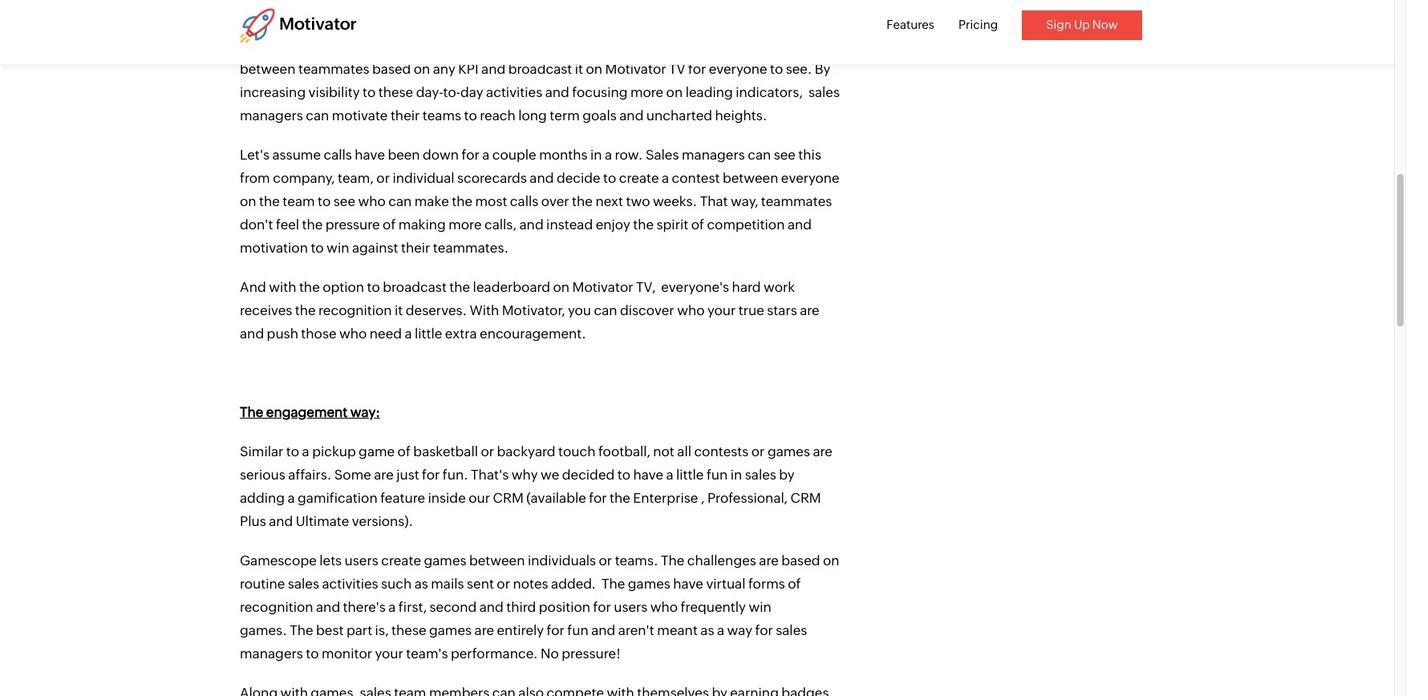 Task type: vqa. For each thing, say whether or not it's contained in the screenshot.
to inside the ALES MANAGERS CAN MOTIVATE THEIR TEAMS TO REACH LONG TERM GOALS AND UNCHARTED HEIGHTS.
yes



Task type: describe. For each thing, give the bounding box(es) containing it.
the inside njoy the spirit of competition and motivation to win against their teammates
[[633, 217, 654, 233]]

assume
[[272, 147, 321, 163]]

win inside njoy the spirit of competition and motivation to win against their teammates
[[327, 240, 349, 256]]

affairs.
[[288, 467, 332, 483]]

a inside the "who your true stars are and push those who need a little extra encouragement."
[[405, 326, 412, 342]]

term
[[550, 108, 580, 124]]

on inside the f you want to drive the right sales behaviors based on key performance indicators (kpis) a
[[487, 15, 504, 31]]

everyone inside games between teammates based on any kpi and broadcast it on motivator tv for everyone to see. by increasing visibility to these day-to-day activities and focusing more on leading indicators,  s
[[709, 61, 768, 77]]

heights.
[[715, 108, 767, 124]]

or inside nd meet targets easier than ever,  motivator is the tool for you. managers can create a scorecard or start
[[736, 38, 749, 54]]

inside
[[428, 491, 466, 507]]

entirely
[[497, 623, 544, 639]]

for inside the crm (available for the enterprise , professional, crm plus and ultimate versions
[[589, 491, 607, 507]]

to-
[[443, 85, 461, 101]]

teammates inside games between teammates based on any kpi and broadcast it on motivator tv for everyone to see. by increasing visibility to these day-to-day activities and focusing more on leading indicators,  s
[[298, 61, 370, 77]]

now
[[1093, 18, 1119, 31]]

performance.
[[451, 646, 538, 662]]

down
[[423, 147, 459, 163]]

make
[[415, 194, 449, 210]]

meet
[[748, 15, 780, 31]]

encouragement.
[[480, 326, 587, 342]]

not
[[653, 444, 675, 460]]

basketball
[[414, 444, 478, 460]]

teammates inside 'the next two weeks. that way, teammates don't feel the pressure of making more calls, and instead e'
[[761, 194, 832, 210]]

ales managers can motivate their teams to reach long term goals and uncharted heights.
[[240, 85, 840, 124]]

why
[[512, 467, 538, 483]]

ales
[[815, 85, 840, 101]]

making
[[399, 217, 446, 233]]

the down teams.
[[602, 576, 625, 592]]

such
[[381, 576, 412, 592]]

and inside the best part is, these games are entirely for fun and aren't meant as a way for sales managers to monitor your team'
[[592, 623, 616, 639]]

motivator, you can discover
[[502, 303, 677, 319]]

have inside lets users create games between individuals or teams. the challenges are based on routine sales activities such as mails sent or notes added.  the games have virtual forms of recognition and there's a first, second and third position for users who frequently win games.
[[673, 576, 704, 592]]

notes
[[513, 576, 549, 592]]

to inside ales managers can motivate their teams to reach long term goals and uncharted heights.
[[464, 108, 477, 124]]

discover
[[620, 303, 675, 319]]

2 crm from the left
[[791, 491, 821, 507]]

frequently
[[681, 600, 746, 616]]

can inside let's assume calls have been down for a couple months in a row. sales managers can see this from
[[748, 147, 771, 163]]

to right team
[[318, 194, 331, 210]]

a inside nd meet targets easier than ever,  motivator is the tool for you. managers can create a scorecard or start
[[660, 38, 667, 54]]

for inside games between teammates based on any kpi and broadcast it on motivator tv for everyone to see. by increasing visibility to these day-to-day activities and focusing more on leading indicators,  s
[[688, 61, 706, 77]]

their inside ales managers can motivate their teams to reach long term goals and uncharted heights.
[[391, 108, 420, 124]]

similar to a pickup game of basketball or backyard touch football, not all contests or games are serious
[[240, 444, 833, 483]]

are inside the "who your true stars are and push those who need a little extra encouragement."
[[800, 303, 820, 319]]

games down teams.
[[628, 576, 671, 592]]

part
[[347, 623, 372, 639]]

mails
[[431, 576, 464, 592]]

a inside the best part is, these games are entirely for fun and aren't meant as a way for sales managers to monitor your team'
[[717, 623, 725, 639]]

games.
[[240, 623, 287, 639]]

spirit
[[657, 217, 689, 233]]

sales inside the f you want to drive the right sales behaviors based on key performance indicators (kpis) a
[[347, 15, 378, 31]]

individuals
[[528, 553, 596, 569]]

to up "next"
[[603, 170, 617, 186]]

challenges
[[688, 553, 757, 569]]

the left most
[[452, 194, 473, 210]]

company, team, or individual scorecards and decide to create a contest between everyone on the team to see who can make the most calls over
[[240, 170, 840, 210]]

our
[[469, 491, 490, 507]]

feature
[[380, 491, 425, 507]]

everyone inside company, team, or individual scorecards and decide to create a contest between everyone on the team to see who can make the most calls over
[[781, 170, 840, 186]]

monitor
[[322, 646, 372, 662]]

the right teams.
[[661, 553, 685, 569]]

pricing
[[959, 18, 998, 31]]

based inside lets users create games between individuals or teams. the challenges are based on routine sales activities such as mails sent or notes added.  the games have virtual forms of recognition and there's a first, second and third position for users who frequently win games.
[[782, 553, 820, 569]]

to inside the f you want to drive the right sales behaviors based on key performance indicators (kpis) a
[[240, 15, 253, 31]]

the inside the crm (available for the enterprise , professional, crm plus and ultimate versions
[[610, 491, 631, 507]]

leading
[[686, 85, 733, 101]]

lets users create games between individuals or teams. the challenges are based on routine sales activities such as mails sent or notes added.  the games have virtual forms of recognition and there's a first, second and third position for users who frequently win games.
[[240, 553, 840, 639]]

more inside games between teammates based on any kpi and broadcast it on motivator tv for everyone to see. by increasing visibility to these day-to-day activities and focusing more on leading indicators,  s
[[631, 85, 664, 101]]

drive
[[256, 15, 288, 31]]

and inside ales managers can motivate their teams to reach long term goals and uncharted heights.
[[620, 108, 644, 124]]

for inside lets users create games between individuals or teams. the challenges are based on routine sales activities such as mails sent or notes added.  the games have virtual forms of recognition and there's a first, second and third position for users who frequently win games.
[[593, 600, 611, 616]]

features
[[887, 18, 935, 31]]

between inside company, team, or individual scorecards and decide to create a contest between everyone on the team to see who can make the most calls over
[[723, 170, 779, 186]]

win inside lets users create games between individuals or teams. the challenges are based on routine sales activities such as mails sent or notes added.  the games have virtual forms of recognition and there's a first, second and third position for users who frequently win games.
[[749, 600, 772, 616]]

motivator up than in the top left of the page
[[279, 15, 357, 34]]

are inside similar to a pickup game of basketball or backyard touch football, not all contests or games are serious
[[813, 444, 833, 460]]

is
[[411, 38, 421, 54]]

the best part is, these games are entirely for fun and aren't meant as a way for sales managers to monitor your team'
[[240, 623, 807, 662]]

are inside the best part is, these games are entirely for fun and aren't meant as a way for sales managers to monitor your team'
[[475, 623, 494, 639]]

njoy
[[604, 217, 631, 233]]

who down everyone's
[[677, 303, 705, 319]]

can inside nd meet targets easier than ever,  motivator is the tool for you. managers can create a scorecard or start
[[591, 38, 614, 54]]

see.
[[786, 61, 812, 77]]

1 crm from the left
[[493, 491, 524, 507]]

motivator inside nd meet targets easier than ever,  motivator is the tool for you. managers can create a scorecard or start
[[347, 38, 408, 54]]

nd
[[728, 15, 745, 31]]

create inside company, team, or individual scorecards and decide to create a contest between everyone on the team to see who can make the most calls over
[[619, 170, 659, 186]]

ultimate
[[296, 514, 349, 530]]

calls inside let's assume calls have been down for a couple months in a row. sales managers can see this from
[[324, 147, 352, 163]]

and inside njoy the spirit of competition and motivation to win against their teammates
[[788, 217, 812, 233]]

months
[[539, 147, 588, 163]]

behaviors
[[381, 15, 443, 31]]

between inside games between teammates based on any kpi and broadcast it on motivator tv for everyone to see. by increasing visibility to these day-to-day activities and focusing more on leading indicators,  s
[[240, 61, 296, 77]]

and down sent
[[480, 600, 504, 616]]

pricing link
[[959, 18, 998, 31]]

to inside similar to a pickup game of basketball or backyard touch football, not all contests or games are serious
[[286, 444, 299, 460]]

for inside let's assume calls have been down for a couple months in a row. sales managers can see this from
[[462, 147, 480, 163]]

the up deserves. in the top left of the page
[[450, 280, 470, 296]]

for up no
[[547, 623, 565, 639]]

the up don't
[[259, 194, 280, 210]]

who left need on the left
[[339, 326, 367, 342]]

adding
[[240, 491, 285, 507]]

who inside lets users create games between individuals or teams. the challenges are based on routine sales activities such as mails sent or notes added.  the games have virtual forms of recognition and there's a first, second and third position for users who frequently win games.
[[651, 600, 678, 616]]

a inside lets users create games between individuals or teams. the challenges are based on routine sales activities such as mails sent or notes added.  the games have virtual forms of recognition and there's a first, second and third position for users who frequently win games.
[[389, 600, 396, 616]]

games up mails
[[424, 553, 467, 569]]

deserves.
[[406, 303, 467, 319]]

can left discover
[[594, 303, 617, 319]]

and up the term on the top left of the page
[[545, 85, 570, 101]]

with
[[269, 280, 296, 296]]

touch
[[558, 444, 596, 460]]

no
[[541, 646, 559, 662]]

team,
[[338, 170, 374, 186]]

for right way
[[755, 623, 773, 639]]

s inside games between teammates based on any kpi and broadcast it on motivator tv for everyone to see. by increasing visibility to these day-to-day activities and focusing more on leading indicators,  s
[[809, 85, 815, 101]]

instead
[[547, 217, 593, 233]]

see inside company, team, or individual scorecards and decide to create a contest between everyone on the team to see who can make the most calls over
[[334, 194, 355, 210]]

the up similar
[[240, 405, 263, 421]]

as inside the best part is, these games are entirely for fun and aren't meant as a way for sales managers to monitor your team'
[[701, 623, 715, 639]]

from
[[240, 170, 270, 186]]

a up enterprise
[[666, 467, 674, 483]]

forms
[[749, 576, 785, 592]]

or left teams.
[[599, 553, 612, 569]]

1 horizontal spatial users
[[614, 600, 648, 616]]

of inside lets users create games between individuals or teams. the challenges are based on routine sales activities such as mails sent or notes added.  the games have virtual forms of recognition and there's a first, second and third position for users who frequently win games.
[[788, 576, 801, 592]]

and inside the crm (available for the enterprise , professional, crm plus and ultimate versions
[[269, 514, 293, 530]]

0 horizontal spatial users
[[345, 553, 379, 569]]

or right contests
[[752, 444, 765, 460]]

broadcast inside games between teammates based on any kpi and broadcast it on motivator tv for everyone to see. by increasing visibility to these day-to-day activities and focusing more on leading indicators,  s
[[509, 61, 572, 77]]

your inside the "who your true stars are and push those who need a little extra encouragement."
[[708, 303, 736, 319]]

can inside ales managers can motivate their teams to reach long term goals and uncharted heights.
[[306, 108, 329, 124]]

a inside similar to a pickup game of basketball or backyard touch football, not all contests or games are serious
[[302, 444, 310, 460]]

more inside 'the next two weeks. that way, teammates don't feel the pressure of making more calls, and instead e'
[[449, 217, 482, 233]]

with
[[470, 303, 499, 319]]

need
[[370, 326, 402, 342]]

it inside and with the option to broadcast the leaderboard on motivator tv,  everyone's hard work receives the recognition it deserves. with
[[395, 303, 403, 319]]

scorecards
[[457, 170, 527, 186]]

on inside company, team, or individual scorecards and decide to create a contest between everyone on the team to see who can make the most calls over
[[240, 194, 256, 210]]

based inside the f you want to drive the right sales behaviors based on key performance indicators (kpis) a
[[446, 15, 485, 31]]

the down decide
[[572, 194, 593, 210]]

gamescope
[[240, 553, 317, 569]]

motivator inside and with the option to broadcast the leaderboard on motivator tv,  everyone's hard work receives the recognition it deserves. with
[[573, 280, 634, 296]]

motivator,
[[502, 303, 565, 319]]

than
[[280, 38, 309, 54]]

hard
[[732, 280, 761, 296]]

are inside lets users create games between individuals or teams. the challenges are based on routine sales activities such as mails sent or notes added.  the games have virtual forms of recognition and there's a first, second and third position for users who frequently win games.
[[759, 553, 779, 569]]

managers inside the best part is, these games are entirely for fun and aren't meant as a way for sales managers to monitor your team'
[[240, 646, 303, 662]]

individual
[[393, 170, 455, 186]]

feel
[[276, 217, 299, 233]]

contests
[[694, 444, 749, 460]]

teams.
[[615, 553, 658, 569]]

professional,
[[708, 491, 788, 507]]

engagement
[[266, 405, 348, 421]]

tool
[[447, 38, 472, 54]]

as inside lets users create games between individuals or teams. the challenges are based on routine sales activities such as mails sent or notes added.  the games have virtual forms of recognition and there's a first, second and third position for users who frequently win games.
[[415, 576, 428, 592]]

position
[[539, 600, 591, 616]]

of inside 'the next two weeks. that way, teammates don't feel the pressure of making more calls, and instead e'
[[383, 217, 396, 233]]

see inside let's assume calls have been down for a couple months in a row. sales managers can see this from
[[774, 147, 796, 163]]

based inside games between teammates based on any kpi and broadcast it on motivator tv for everyone to see. by increasing visibility to these day-to-day activities and focusing more on leading indicators,  s
[[372, 61, 411, 77]]

between inside lets users create games between individuals or teams. the challenges are based on routine sales activities such as mails sent or notes added.  the games have virtual forms of recognition and there's a first, second and third position for users who frequently win games.
[[469, 553, 525, 569]]

performance
[[531, 15, 614, 31]]



Task type: locate. For each thing, give the bounding box(es) containing it.
1 vertical spatial broadcast
[[383, 280, 447, 296]]

who down team, at the top left of page
[[358, 194, 386, 210]]

see left this
[[774, 147, 796, 163]]

s down second
[[442, 646, 448, 662]]

the down two
[[633, 217, 654, 233]]

1 vertical spatial more
[[449, 217, 482, 233]]

1 vertical spatial in
[[731, 467, 743, 483]]

of inside similar to a pickup game of basketball or backyard touch football, not all contests or games are serious
[[398, 444, 411, 460]]

0 vertical spatial you
[[771, 0, 794, 7]]

to down the best
[[306, 646, 319, 662]]

0 vertical spatial teammates
[[298, 61, 370, 77]]

the right "feel"
[[302, 217, 323, 233]]

company,
[[273, 170, 335, 186]]

between up increasing on the top left of the page
[[240, 61, 296, 77]]

sales left by
[[745, 467, 777, 483]]

or right sent
[[497, 576, 510, 592]]

1 horizontal spatial between
[[469, 553, 525, 569]]

and with the option to broadcast the leaderboard on motivator tv,  everyone's hard work receives the recognition it deserves. with
[[240, 280, 795, 319]]

who up meant
[[651, 600, 678, 616]]

0 vertical spatial your
[[708, 303, 736, 319]]

0 horizontal spatial s
[[442, 646, 448, 662]]

f you want to drive the right sales behaviors based on key performance indicators (kpis) a
[[240, 0, 828, 31]]

0 horizontal spatial it
[[395, 303, 403, 319]]

fun down contests
[[707, 467, 728, 483]]

any
[[433, 61, 456, 77]]

your inside the best part is, these games are entirely for fun and aren't meant as a way for sales managers to monitor your team'
[[375, 646, 403, 662]]

1 vertical spatial these
[[392, 623, 427, 639]]

you
[[771, 0, 794, 7], [568, 303, 591, 319]]

or
[[736, 38, 749, 54], [377, 170, 390, 186], [481, 444, 494, 460], [752, 444, 765, 460], [599, 553, 612, 569], [497, 576, 510, 592]]

of right 'forms'
[[788, 576, 801, 592]]

1 vertical spatial little
[[676, 467, 704, 483]]

1 horizontal spatial fun
[[707, 467, 728, 483]]

a up "scorecards"
[[482, 147, 490, 163]]

have up frequently
[[673, 576, 704, 592]]

or right team, at the top left of page
[[377, 170, 390, 186]]

1 vertical spatial see
[[334, 194, 355, 210]]

next
[[596, 194, 623, 210]]

1 vertical spatial fun
[[568, 623, 589, 639]]

to left "see."
[[770, 61, 783, 77]]

motivator up motivator, you can discover
[[573, 280, 634, 296]]

2 horizontal spatial between
[[723, 170, 779, 186]]

the
[[290, 15, 311, 31], [423, 38, 444, 54], [259, 194, 280, 210], [452, 194, 473, 210], [572, 194, 593, 210], [302, 217, 323, 233], [633, 217, 654, 233], [299, 280, 320, 296], [450, 280, 470, 296], [295, 303, 316, 319], [610, 491, 631, 507]]

crm down the why
[[493, 491, 524, 507]]

1 horizontal spatial have
[[633, 467, 664, 483]]

0 horizontal spatial activities
[[322, 576, 378, 592]]

crm (available for the enterprise , professional, crm plus and ultimate versions
[[240, 491, 821, 530]]

1 vertical spatial based
[[372, 61, 411, 77]]

1 horizontal spatial teammates
[[433, 240, 504, 256]]

0 horizontal spatial between
[[240, 61, 296, 77]]

based up tool
[[446, 15, 485, 31]]

to inside and with the option to broadcast the leaderboard on motivator tv,  everyone's hard work receives the recognition it deserves. with
[[367, 280, 380, 296]]

by
[[779, 467, 795, 483]]

who your true stars are and push those who need a little extra encouragement.
[[240, 303, 820, 342]]

to inside njoy the spirit of competition and motivation to win against their teammates
[[311, 240, 324, 256]]

0 horizontal spatial as
[[415, 576, 428, 592]]

contest
[[672, 170, 720, 186]]

in up professional,
[[731, 467, 743, 483]]

extra
[[445, 326, 477, 342]]

1 vertical spatial win
[[749, 600, 772, 616]]

work
[[764, 280, 795, 296]]

their
[[391, 108, 420, 124], [401, 240, 430, 256]]

activities inside games between teammates based on any kpi and broadcast it on motivator tv for everyone to see. by increasing visibility to these day-to-day activities and focusing more on leading indicators,  s
[[486, 85, 543, 101]]

can down visibility
[[306, 108, 329, 124]]

and right goals
[[620, 108, 644, 124]]

the right is
[[423, 38, 444, 54]]

0 vertical spatial as
[[415, 576, 428, 592]]

some
[[334, 467, 371, 483]]

a down indicators
[[660, 38, 667, 54]]

1 vertical spatial have
[[633, 467, 664, 483]]

you for want
[[771, 0, 794, 7]]

1 horizontal spatial calls
[[510, 194, 539, 210]]

0 horizontal spatial broadcast
[[383, 280, 447, 296]]

recognition up games.
[[240, 600, 313, 616]]

everyone's
[[661, 280, 730, 296]]

a inside the f you want to drive the right sales behaviors based on key performance indicators (kpis) a
[[721, 15, 728, 31]]

,
[[701, 491, 705, 507]]

the inside the best part is, these games are entirely for fun and aren't meant as a way for sales managers to monitor your team'
[[290, 623, 313, 639]]

calls,
[[485, 217, 517, 233]]

games down second
[[429, 623, 472, 639]]

managers inside let's assume calls have been down for a couple months in a row. sales managers can see this from
[[682, 147, 745, 163]]

games inside the best part is, these games are entirely for fun and aren't meant as a way for sales managers to monitor your team'
[[429, 623, 472, 639]]

activities
[[486, 85, 543, 101], [322, 576, 378, 592]]

calls up team, at the top left of page
[[324, 147, 352, 163]]

broadcast inside and with the option to broadcast the leaderboard on motivator tv,  everyone's hard work receives the recognition it deserves. with
[[383, 280, 447, 296]]

you right f
[[771, 0, 794, 7]]

0 horizontal spatial have
[[355, 147, 385, 163]]

managers inside ales managers can motivate their teams to reach long term goals and uncharted heights.
[[240, 108, 303, 124]]

and inside 'the next two weeks. that way, teammates don't feel the pressure of making more calls, and instead e'
[[520, 217, 544, 233]]

who
[[358, 194, 386, 210], [677, 303, 705, 319], [339, 326, 367, 342], [651, 600, 678, 616]]

broadcast up deserves. in the top left of the page
[[383, 280, 447, 296]]

visibility
[[309, 85, 360, 101]]

motivator left tv
[[605, 61, 666, 77]]

1 vertical spatial recognition
[[240, 600, 313, 616]]

1 horizontal spatial your
[[708, 303, 736, 319]]

most
[[475, 194, 507, 210]]

these inside games between teammates based on any kpi and broadcast it on motivator tv for everyone to see. by increasing visibility to these day-to-day activities and focusing more on leading indicators,  s
[[378, 85, 413, 101]]

easier
[[240, 38, 278, 54]]

in up decide
[[591, 147, 602, 163]]

a left way
[[717, 623, 725, 639]]

managers
[[526, 38, 588, 54]]

to inside the best part is, these games are entirely for fun and aren't meant as a way for sales managers to monitor your team'
[[306, 646, 319, 662]]

fun inside the we decided to have a little fun in sales by adding a gamification feature inside our
[[707, 467, 728, 483]]

0 vertical spatial recognition
[[319, 303, 392, 319]]

for right tv
[[688, 61, 706, 77]]

can down "performance"
[[591, 38, 614, 54]]

0 horizontal spatial based
[[372, 61, 411, 77]]

0 vertical spatial create
[[617, 38, 657, 54]]

1 horizontal spatial you
[[771, 0, 794, 7]]

couple
[[493, 147, 537, 163]]

games inside similar to a pickup game of basketball or backyard touch football, not all contests or games are serious
[[768, 444, 810, 460]]

let's
[[240, 147, 270, 163]]

motivator inside games between teammates based on any kpi and broadcast it on motivator tv for everyone to see. by increasing visibility to these day-to-day activities and focusing more on leading indicators,  s
[[605, 61, 666, 77]]

1 vertical spatial activities
[[322, 576, 378, 592]]

way:
[[350, 405, 380, 421]]

push
[[267, 326, 298, 342]]

a right need on the left
[[405, 326, 412, 342]]

pressure!
[[562, 646, 621, 662]]

of inside njoy the spirit of competition and motivation to win against their teammates
[[691, 217, 704, 233]]

teams
[[423, 108, 461, 124]]

to up motivate
[[363, 85, 376, 101]]

1 vertical spatial you
[[568, 303, 591, 319]]

against
[[352, 240, 398, 256]]

1 vertical spatial between
[[723, 170, 779, 186]]

everyone down the start
[[709, 61, 768, 77]]

1 vertical spatial calls
[[510, 194, 539, 210]]

these left day-
[[378, 85, 413, 101]]

1 horizontal spatial everyone
[[781, 170, 840, 186]]

0 horizontal spatial fun
[[568, 623, 589, 639]]

little inside the "who your true stars are and push those who need a little extra encouragement."
[[415, 326, 442, 342]]

plus
[[240, 514, 266, 530]]

and up pressure!
[[592, 623, 616, 639]]

and inside company, team, or individual scorecards and decide to create a contest between everyone on the team to see who can make the most calls over
[[530, 170, 554, 186]]

there's
[[343, 600, 386, 616]]

to down day
[[464, 108, 477, 124]]

1 vertical spatial create
[[619, 170, 659, 186]]

1 horizontal spatial recognition
[[319, 303, 392, 319]]

1 horizontal spatial little
[[676, 467, 704, 483]]

and up over
[[530, 170, 554, 186]]

s down by on the right
[[809, 85, 815, 101]]

crm down by
[[791, 491, 821, 507]]

2 vertical spatial have
[[673, 576, 704, 592]]

you.
[[495, 38, 523, 54]]

we
[[541, 467, 560, 483]]

0 horizontal spatial you
[[568, 303, 591, 319]]

it up focusing
[[575, 61, 583, 77]]

for right just
[[422, 467, 440, 483]]

0 horizontal spatial your
[[375, 646, 403, 662]]

of right spirit
[[691, 217, 704, 233]]

on inside and with the option to broadcast the leaderboard on motivator tv,  everyone's hard work receives the recognition it deserves. with
[[553, 280, 570, 296]]

everyone down this
[[781, 170, 840, 186]]

1 horizontal spatial based
[[446, 15, 485, 31]]

those
[[301, 326, 337, 342]]

to inside the we decided to have a little fun in sales by adding a gamification feature inside our
[[618, 467, 631, 483]]

0 vertical spatial it
[[575, 61, 583, 77]]

0 horizontal spatial everyone
[[709, 61, 768, 77]]

2 vertical spatial between
[[469, 553, 525, 569]]

teammates down this
[[761, 194, 832, 210]]

everyone
[[709, 61, 768, 77], [781, 170, 840, 186]]

0 horizontal spatial win
[[327, 240, 349, 256]]

you inside the f you want to drive the right sales behaviors based on key performance indicators (kpis) a
[[771, 0, 794, 7]]

0 vertical spatial s
[[809, 85, 815, 101]]

0 vertical spatial everyone
[[709, 61, 768, 77]]

as
[[415, 576, 428, 592], [701, 623, 715, 639]]

motivator left is
[[347, 38, 408, 54]]

2 horizontal spatial teammates
[[761, 194, 832, 210]]

a right (kpis) on the top
[[721, 15, 728, 31]]

it inside games between teammates based on any kpi and broadcast it on motivator tv for everyone to see. by increasing visibility to these day-to-day activities and focusing more on leading indicators,  s
[[575, 61, 583, 77]]

1 vertical spatial s
[[442, 646, 448, 662]]

1 horizontal spatial s
[[809, 85, 815, 101]]

1 horizontal spatial in
[[731, 467, 743, 483]]

and down 'receives'
[[240, 326, 264, 342]]

to down football,
[[618, 467, 631, 483]]

2 horizontal spatial based
[[782, 553, 820, 569]]

decided
[[562, 467, 615, 483]]

managers
[[240, 108, 303, 124], [682, 147, 745, 163], [240, 646, 303, 662]]

and right the kpi
[[482, 61, 506, 77]]

1 vertical spatial teammates
[[761, 194, 832, 210]]

sales inside the we decided to have a little fun in sales by adding a gamification feature inside our
[[745, 467, 777, 483]]

have for a
[[633, 467, 664, 483]]

sign
[[1046, 18, 1072, 31]]

the up than in the top left of the page
[[290, 15, 311, 31]]

0 vertical spatial broadcast
[[509, 61, 572, 77]]

2 vertical spatial teammates
[[433, 240, 504, 256]]

or inside company, team, or individual scorecards and decide to create a contest between everyone on the team to see who can make the most calls over
[[377, 170, 390, 186]]

0 vertical spatial activities
[[486, 85, 543, 101]]

for right down
[[462, 147, 480, 163]]

their inside njoy the spirit of competition and motivation to win against their teammates
[[401, 240, 430, 256]]

recognition down option
[[319, 303, 392, 319]]

start
[[752, 38, 781, 54]]

recognition inside and with the option to broadcast the leaderboard on motivator tv,  everyone's hard work receives the recognition it deserves. with
[[319, 303, 392, 319]]

for right "position"
[[593, 600, 611, 616]]

a down sales
[[662, 170, 669, 186]]

broadcast down managers
[[509, 61, 572, 77]]

have inside let's assume calls have been down for a couple months in a row. sales managers can see this from
[[355, 147, 385, 163]]

s performance. no pressure!
[[442, 646, 627, 662]]

0 vertical spatial users
[[345, 553, 379, 569]]

recognition inside lets users create games between individuals or teams. the challenges are based on routine sales activities such as mails sent or notes added.  the games have virtual forms of recognition and there's a first, second and third position for users who frequently win games.
[[240, 600, 313, 616]]

motivation
[[240, 240, 308, 256]]

fun up pressure!
[[568, 623, 589, 639]]

features link
[[887, 18, 935, 31]]

1 vertical spatial as
[[701, 623, 715, 639]]

for inside nd meet targets easier than ever,  motivator is the tool for you. managers can create a scorecard or start
[[474, 38, 492, 54]]

sign up now
[[1046, 18, 1119, 31]]

recognition
[[319, 303, 392, 319], [240, 600, 313, 616]]

0 vertical spatial win
[[327, 240, 349, 256]]

affairs. some are just for fun. that's why
[[288, 467, 541, 483]]

the right with
[[299, 280, 320, 296]]

win down 'forms'
[[749, 600, 772, 616]]

right
[[314, 15, 344, 31]]

1 vertical spatial users
[[614, 600, 648, 616]]

1 horizontal spatial activities
[[486, 85, 543, 101]]

1 horizontal spatial crm
[[791, 491, 821, 507]]

0 vertical spatial between
[[240, 61, 296, 77]]

for down decided
[[589, 491, 607, 507]]

fun.
[[443, 467, 468, 483]]

managers down games.
[[240, 646, 303, 662]]

2 vertical spatial create
[[381, 553, 421, 569]]

increasing
[[240, 85, 306, 101]]

on inside lets users create games between individuals or teams. the challenges are based on routine sales activities such as mails sent or notes added.  the games have virtual forms of recognition and there's a first, second and third position for users who frequently win games.
[[823, 553, 840, 569]]

a left row.
[[605, 147, 612, 163]]

and inside the "who your true stars are and push those who need a little extra encouragement."
[[240, 326, 264, 342]]

their down making
[[401, 240, 430, 256]]

receives
[[240, 303, 292, 319]]

.
[[504, 240, 512, 256]]

day
[[461, 85, 484, 101]]

of up against
[[383, 217, 396, 233]]

little down deserves. in the top left of the page
[[415, 326, 442, 342]]

a right adding
[[288, 491, 295, 507]]

option
[[323, 280, 364, 296]]

long
[[519, 108, 547, 124]]

0 vertical spatial little
[[415, 326, 442, 342]]

a up the affairs.
[[302, 444, 310, 460]]

who inside company, team, or individual scorecards and decide to create a contest between everyone on the team to see who can make the most calls over
[[358, 194, 386, 210]]

in inside the we decided to have a little fun in sales by adding a gamification feature inside our
[[731, 467, 743, 483]]

0 horizontal spatial little
[[415, 326, 442, 342]]

managers up contest
[[682, 147, 745, 163]]

motivator
[[279, 15, 357, 34], [347, 38, 408, 54], [605, 61, 666, 77], [573, 280, 634, 296]]

for
[[474, 38, 492, 54], [688, 61, 706, 77], [462, 147, 480, 163], [422, 467, 440, 483], [589, 491, 607, 507], [593, 600, 611, 616], [547, 623, 565, 639], [755, 623, 773, 639]]

more down most
[[449, 217, 482, 233]]

win down pressure
[[327, 240, 349, 256]]

day-
[[416, 85, 443, 101]]

for right tool
[[474, 38, 492, 54]]

0 horizontal spatial crm
[[493, 491, 524, 507]]

0 vertical spatial based
[[446, 15, 485, 31]]

a inside company, team, or individual scorecards and decide to create a contest between everyone on the team to see who can make the most calls over
[[662, 170, 669, 186]]

in inside let's assume calls have been down for a couple months in a row. sales managers can see this from
[[591, 147, 602, 163]]

0 vertical spatial calls
[[324, 147, 352, 163]]

njoy the spirit of competition and motivation to win against their teammates
[[240, 217, 812, 256]]

sales inside the best part is, these games are entirely for fun and aren't meant as a way for sales managers to monitor your team'
[[776, 623, 807, 639]]

2 vertical spatial based
[[782, 553, 820, 569]]

the up those
[[295, 303, 316, 319]]

or up that's
[[481, 444, 494, 460]]

0 horizontal spatial teammates
[[298, 61, 370, 77]]

scorecard
[[670, 38, 733, 54]]

based up 'forms'
[[782, 553, 820, 569]]

1 horizontal spatial more
[[631, 85, 664, 101]]

1 horizontal spatial it
[[575, 61, 583, 77]]

sales inside lets users create games between individuals or teams. the challenges are based on routine sales activities such as mails sent or notes added.  the games have virtual forms of recognition and there's a first, second and third position for users who frequently win games.
[[288, 576, 319, 592]]

2 horizontal spatial have
[[673, 576, 704, 592]]

can inside company, team, or individual scorecards and decide to create a contest between everyone on the team to see who can make the most calls over
[[389, 194, 412, 210]]

crm
[[493, 491, 524, 507], [791, 491, 821, 507]]

managers down increasing on the top left of the page
[[240, 108, 303, 124]]

the inside nd meet targets easier than ever,  motivator is the tool for you. managers can create a scorecard or start
[[423, 38, 444, 54]]

1 vertical spatial it
[[395, 303, 403, 319]]

users up aren't
[[614, 600, 648, 616]]

1 vertical spatial your
[[375, 646, 403, 662]]

lets
[[320, 553, 342, 569]]

1 horizontal spatial as
[[701, 623, 715, 639]]

and right plus
[[269, 514, 293, 530]]

create inside nd meet targets easier than ever,  motivator is the tool for you. managers can create a scorecard or start
[[617, 38, 657, 54]]

1 vertical spatial everyone
[[781, 170, 840, 186]]

pickup
[[312, 444, 356, 460]]

and up the best
[[316, 600, 340, 616]]

0 vertical spatial more
[[631, 85, 664, 101]]

games inside games between teammates based on any kpi and broadcast it on motivator tv for everyone to see. by increasing visibility to these day-to-day activities and focusing more on leading indicators,  s
[[783, 38, 826, 54]]

create inside lets users create games between individuals or teams. the challenges are based on routine sales activities such as mails sent or notes added.  the games have virtual forms of recognition and there's a first, second and third position for users who frequently win games.
[[381, 553, 421, 569]]

weeks.
[[653, 194, 697, 210]]

have for been
[[355, 147, 385, 163]]

activities inside lets users create games between individuals or teams. the challenges are based on routine sales activities such as mails sent or notes added.  the games have virtual forms of recognition and there's a first, second and third position for users who frequently win games.
[[322, 576, 378, 592]]

targets
[[783, 15, 828, 31]]

two
[[626, 194, 650, 210]]

calls inside company, team, or individual scorecards and decide to create a contest between everyone on the team to see who can make the most calls over
[[510, 194, 539, 210]]

focusing
[[572, 85, 628, 101]]

0 vertical spatial managers
[[240, 108, 303, 124]]

these inside the best part is, these games are entirely for fun and aren't meant as a way for sales managers to monitor your team'
[[392, 623, 427, 639]]

little
[[415, 326, 442, 342], [676, 467, 704, 483]]

0 vertical spatial in
[[591, 147, 602, 163]]

0 vertical spatial have
[[355, 147, 385, 163]]

have inside the we decided to have a little fun in sales by adding a gamification feature inside our
[[633, 467, 664, 483]]

to right option
[[367, 280, 380, 296]]

create down indicators
[[617, 38, 657, 54]]

2 vertical spatial managers
[[240, 646, 303, 662]]

this
[[799, 147, 822, 163]]

0 horizontal spatial recognition
[[240, 600, 313, 616]]

teammates inside njoy the spirit of competition and motivation to win against their teammates
[[433, 240, 504, 256]]

as up first,
[[415, 576, 428, 592]]

games down targets
[[783, 38, 826, 54]]

0 horizontal spatial more
[[449, 217, 482, 233]]

little inside the we decided to have a little fun in sales by adding a gamification feature inside our
[[676, 467, 704, 483]]

based down is
[[372, 61, 411, 77]]

just
[[397, 467, 419, 483]]

tv
[[669, 61, 686, 77]]

1 horizontal spatial win
[[749, 600, 772, 616]]

and right competition
[[788, 217, 812, 233]]

0 vertical spatial fun
[[707, 467, 728, 483]]

sales
[[646, 147, 679, 163]]

0 vertical spatial see
[[774, 147, 796, 163]]

can down heights.
[[748, 147, 771, 163]]

sales down gamescope
[[288, 576, 319, 592]]

0 horizontal spatial see
[[334, 194, 355, 210]]

0 vertical spatial these
[[378, 85, 413, 101]]

win
[[327, 240, 349, 256], [749, 600, 772, 616]]

you for can
[[568, 303, 591, 319]]

on
[[487, 15, 504, 31], [414, 61, 430, 77], [586, 61, 603, 77], [666, 85, 683, 101], [240, 194, 256, 210], [553, 280, 570, 296], [823, 553, 840, 569]]

calls
[[324, 147, 352, 163], [510, 194, 539, 210]]

1 horizontal spatial broadcast
[[509, 61, 572, 77]]

over
[[541, 194, 569, 210]]

0 horizontal spatial calls
[[324, 147, 352, 163]]

have down not
[[633, 467, 664, 483]]

team
[[283, 194, 315, 210]]

users
[[345, 553, 379, 569], [614, 600, 648, 616]]

and
[[482, 61, 506, 77], [545, 85, 570, 101], [620, 108, 644, 124], [530, 170, 554, 186], [520, 217, 544, 233], [788, 217, 812, 233], [240, 326, 264, 342], [269, 514, 293, 530], [316, 600, 340, 616], [480, 600, 504, 616], [592, 623, 616, 639]]

1 horizontal spatial see
[[774, 147, 796, 163]]



